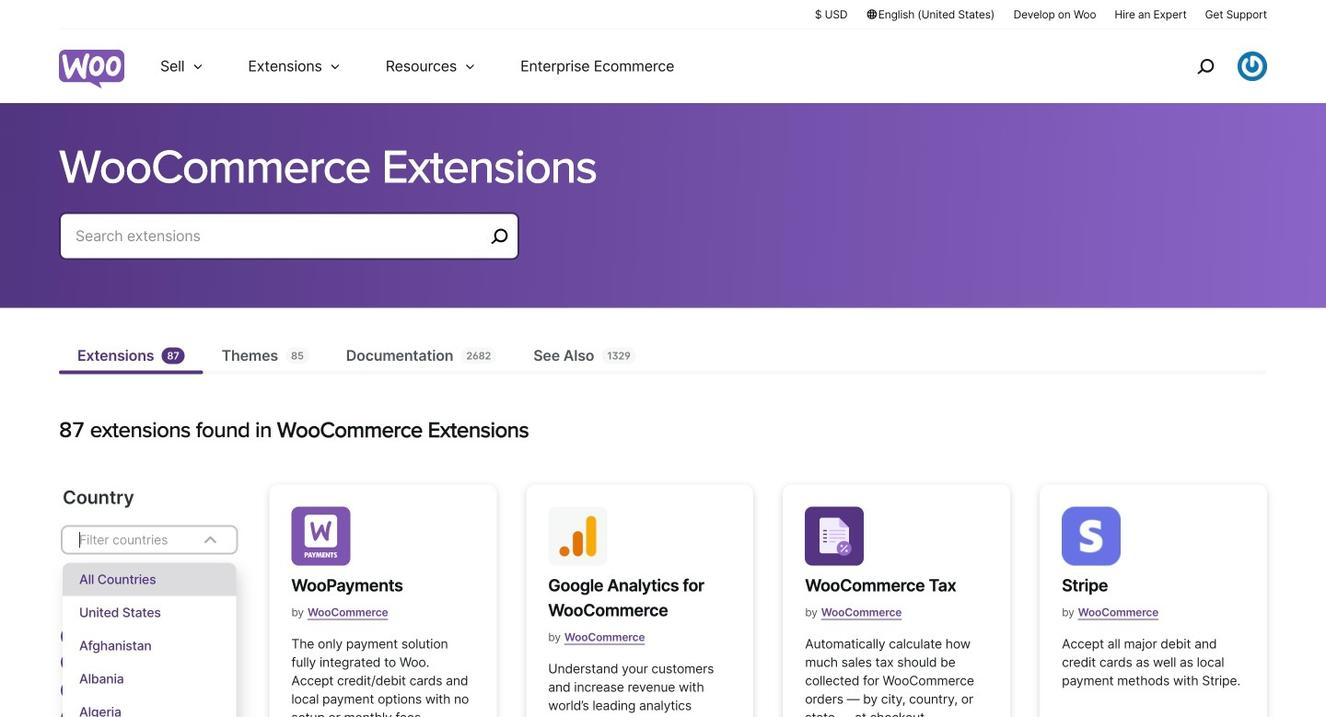 Task type: describe. For each thing, give the bounding box(es) containing it.
Search extensions search field
[[76, 223, 484, 249]]

4 option from the top
[[63, 663, 236, 696]]

angle down image
[[199, 529, 221, 551]]

search image
[[1191, 52, 1220, 81]]

2 option from the top
[[63, 596, 236, 629]]



Task type: locate. For each thing, give the bounding box(es) containing it.
service navigation menu element
[[1158, 36, 1267, 96]]

list box
[[63, 563, 236, 717]]

3 option from the top
[[63, 629, 236, 663]]

5 option from the top
[[63, 696, 236, 717]]

open account menu image
[[1238, 52, 1267, 81]]

1 option from the top
[[63, 563, 236, 596]]

None search field
[[59, 212, 519, 282]]

option
[[63, 563, 236, 596], [63, 596, 236, 629], [63, 629, 236, 663], [63, 663, 236, 696], [63, 696, 236, 717]]

Filter countries field
[[61, 525, 238, 717], [77, 528, 186, 552]]



Task type: vqa. For each thing, say whether or not it's contained in the screenshot.
second Show subcategories icon from the top of the page
no



